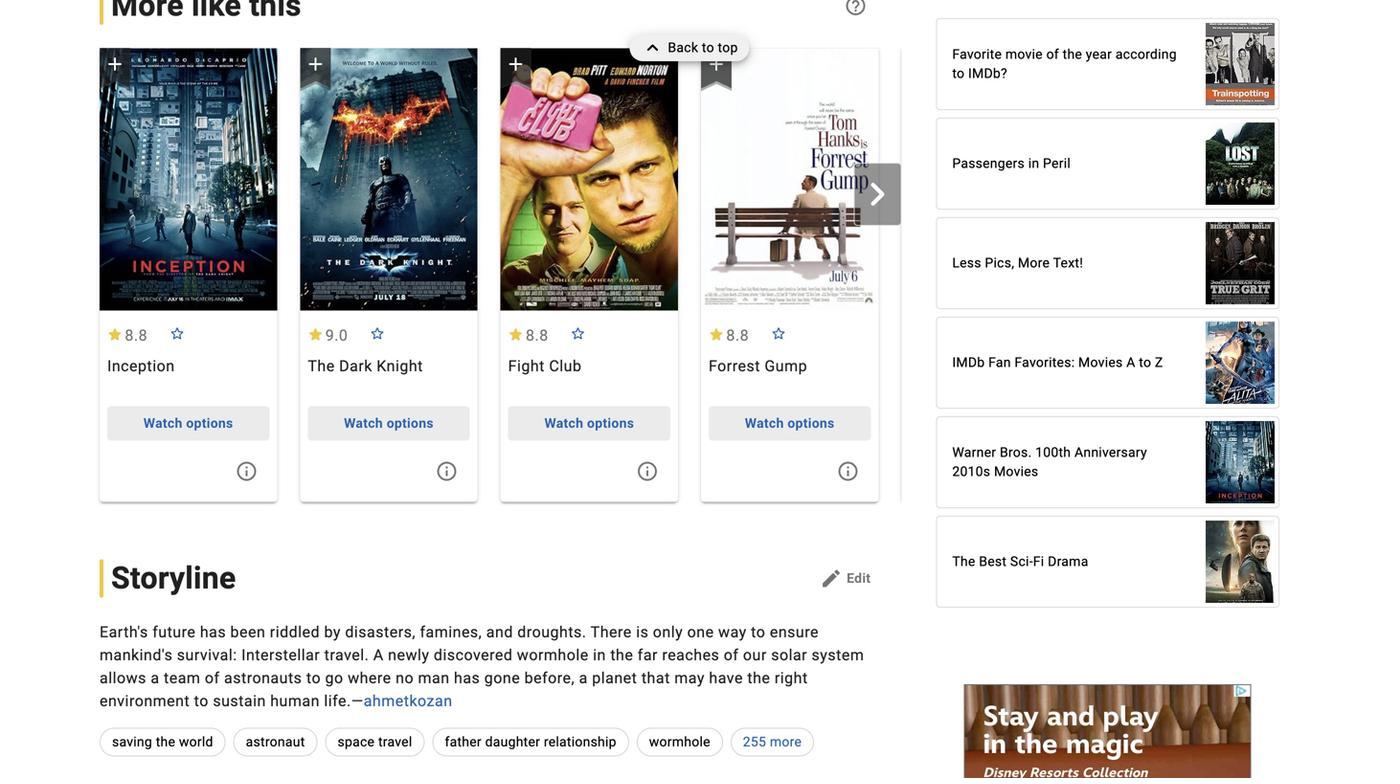 Task type: locate. For each thing, give the bounding box(es) containing it.
4 options from the left
[[788, 416, 835, 431]]

watch inside group
[[344, 416, 383, 431]]

8.8 up fight club
[[526, 327, 549, 345]]

has up survival:
[[200, 624, 226, 642]]

to left z
[[1139, 355, 1152, 371]]

of down survival:
[[205, 669, 220, 688]]

0 horizontal spatial more about this image
[[435, 460, 458, 483]]

watch options button inside group
[[308, 407, 470, 441]]

1 horizontal spatial more about this image
[[636, 460, 659, 483]]

options down the dark knight link
[[387, 416, 434, 431]]

a up environment
[[151, 669, 160, 688]]

the inside the best sci-fi drama link
[[952, 554, 976, 570]]

astronaut button
[[233, 728, 318, 757]]

future
[[152, 624, 196, 642]]

1 horizontal spatial the
[[952, 554, 976, 570]]

to inside button
[[702, 40, 714, 56]]

watch options
[[143, 416, 233, 431], [344, 416, 434, 431], [544, 416, 634, 431], [745, 416, 835, 431]]

wormhole down may
[[649, 735, 711, 750]]

0 vertical spatial of
[[1047, 46, 1059, 62]]

more information image
[[844, 0, 867, 17]]

to left top
[[702, 40, 714, 56]]

1 more about this image from the left
[[435, 460, 458, 483]]

watch options down fight club link
[[544, 416, 634, 431]]

dark
[[339, 357, 372, 375]]

8.8 up forrest in the top of the page
[[726, 327, 749, 345]]

star inline image up fight
[[508, 329, 524, 341]]

the
[[308, 357, 335, 375], [952, 554, 976, 570]]

1 horizontal spatial of
[[724, 647, 739, 665]]

0 vertical spatial movies
[[1079, 355, 1123, 371]]

more about this image for forrest gump
[[836, 460, 859, 483]]

star inline image up inception
[[107, 329, 123, 341]]

a left z
[[1127, 355, 1136, 371]]

watch options button down inception link
[[107, 407, 269, 441]]

group
[[77, 48, 1079, 506], [100, 48, 277, 502], [100, 48, 277, 311], [300, 48, 478, 502], [300, 48, 478, 311], [501, 48, 678, 502], [501, 48, 678, 311], [701, 48, 879, 502], [701, 48, 879, 311], [902, 48, 1079, 502]]

wormhole
[[517, 647, 589, 665], [649, 735, 711, 750]]

travel.
[[324, 647, 369, 665]]

1 a from the left
[[151, 669, 160, 688]]

back
[[668, 40, 698, 56]]

add image for 9.0
[[304, 53, 327, 76]]

watch options button for fight club
[[508, 407, 670, 441]]

0 horizontal spatial star border inline image
[[169, 328, 185, 340]]

1 add image from the left
[[103, 53, 126, 76]]

2 horizontal spatial of
[[1047, 46, 1059, 62]]

1 horizontal spatial a
[[579, 669, 588, 688]]

forest whitaker, amy adams, and jeremy renner in arrival (2016) image
[[1206, 511, 1275, 613]]

2 horizontal spatial 8.8
[[726, 327, 749, 345]]

3 watch from the left
[[544, 416, 584, 431]]

1 options from the left
[[186, 416, 233, 431]]

the dark knight
[[308, 357, 423, 375]]

of right movie
[[1047, 46, 1059, 62]]

1 watch from the left
[[143, 416, 183, 431]]

4 watch from the left
[[745, 416, 784, 431]]

warner
[[952, 445, 996, 461]]

fan
[[989, 355, 1011, 371]]

fight club
[[508, 357, 582, 375]]

z
[[1155, 355, 1163, 371]]

0 horizontal spatial add image
[[304, 53, 327, 76]]

0 horizontal spatial movies
[[994, 464, 1039, 480]]

options for inception
[[186, 416, 233, 431]]

8.8 for forrest gump
[[726, 327, 749, 345]]

0 horizontal spatial wormhole
[[517, 647, 589, 665]]

according
[[1116, 46, 1177, 62]]

4 watch options button from the left
[[709, 407, 871, 441]]

2 watch options button from the left
[[308, 407, 470, 441]]

father daughter relationship
[[445, 735, 617, 750]]

1 horizontal spatial has
[[454, 669, 480, 688]]

more
[[1018, 255, 1050, 271]]

— ahmetkozan
[[351, 692, 453, 711]]

in left "peril"
[[1028, 156, 1040, 171]]

3 watch options from the left
[[544, 416, 634, 431]]

watch options down inception link
[[143, 416, 233, 431]]

top
[[718, 40, 738, 56]]

1 horizontal spatial in
[[1028, 156, 1040, 171]]

watch
[[143, 416, 183, 431], [344, 416, 383, 431], [544, 416, 584, 431], [745, 416, 784, 431]]

chevron right inline image
[[866, 183, 889, 206]]

a
[[1127, 355, 1136, 371], [373, 647, 384, 665]]

to
[[702, 40, 714, 56], [952, 65, 965, 81], [1139, 355, 1152, 371], [751, 624, 766, 642], [306, 669, 321, 688], [194, 692, 209, 711]]

of
[[1047, 46, 1059, 62], [724, 647, 739, 665], [205, 669, 220, 688]]

in
[[1028, 156, 1040, 171], [593, 647, 606, 665]]

disasters,
[[345, 624, 416, 642]]

0 horizontal spatial a
[[373, 647, 384, 665]]

watch options button down forrest gump link
[[709, 407, 871, 441]]

to inside favorite movie of the year according to imdb?
[[952, 65, 965, 81]]

8.8 up inception
[[125, 327, 148, 345]]

is
[[636, 624, 649, 642]]

options inside group
[[387, 416, 434, 431]]

0 horizontal spatial 8.8
[[125, 327, 148, 345]]

1 vertical spatial wormhole
[[649, 735, 711, 750]]

wormhole inside button
[[649, 735, 711, 750]]

4 watch options from the left
[[745, 416, 835, 431]]

have
[[709, 669, 743, 688]]

watch options down forrest gump link
[[745, 416, 835, 431]]

the inside the dark knight link
[[308, 357, 335, 375]]

star inline image left the 9.0
[[308, 329, 323, 341]]

watch options for the dark knight
[[344, 416, 434, 431]]

a
[[151, 669, 160, 688], [579, 669, 588, 688]]

1 horizontal spatial add image
[[504, 53, 527, 76]]

bros.
[[1000, 445, 1032, 461]]

2 add image from the left
[[504, 53, 527, 76]]

to down the team
[[194, 692, 209, 711]]

ken leung in lost (2004) image
[[1206, 113, 1275, 215]]

in down the there
[[593, 647, 606, 665]]

star border inline image up club
[[570, 328, 586, 340]]

3 star border inline image from the left
[[570, 328, 586, 340]]

0 horizontal spatial star inline image
[[107, 329, 123, 341]]

the inside favorite movie of the year according to imdb?
[[1063, 46, 1082, 62]]

life.
[[324, 692, 351, 711]]

options down forrest gump link
[[788, 416, 835, 431]]

jeff bridges, matt damon, josh brolin, and hailee steinfeld in true grit (2010) image
[[1206, 212, 1275, 314]]

3 8.8 from the left
[[726, 327, 749, 345]]

1 vertical spatial in
[[593, 647, 606, 665]]

the left world
[[156, 735, 175, 750]]

star border inline image for fight club
[[570, 328, 586, 340]]

movies right favorites:
[[1079, 355, 1123, 371]]

watch options for inception
[[143, 416, 233, 431]]

allows
[[100, 669, 146, 688]]

1 vertical spatial a
[[373, 647, 384, 665]]

less pics, more text! link
[[937, 212, 1279, 314]]

may
[[675, 669, 705, 688]]

star inline image inside group
[[308, 329, 323, 341]]

1 star inline image from the left
[[107, 329, 123, 341]]

a down disasters,
[[373, 647, 384, 665]]

2 vertical spatial of
[[205, 669, 220, 688]]

solar
[[771, 647, 808, 665]]

discovered
[[434, 647, 513, 665]]

forrest gump link
[[701, 357, 879, 395]]

2 watch from the left
[[344, 416, 383, 431]]

watch options inside group
[[344, 416, 434, 431]]

passengers in peril
[[952, 156, 1071, 171]]

right
[[775, 669, 808, 688]]

to up the our
[[751, 624, 766, 642]]

options down inception link
[[186, 416, 233, 431]]

add image inside group
[[304, 53, 327, 76]]

watch down the dark knight link
[[344, 416, 383, 431]]

2 8.8 from the left
[[526, 327, 549, 345]]

add image for 8.8
[[504, 53, 527, 76]]

1 horizontal spatial star inline image
[[709, 329, 724, 341]]

imdb
[[952, 355, 985, 371]]

watch down forrest gump link
[[745, 416, 784, 431]]

watch down inception link
[[143, 416, 183, 431]]

and
[[486, 624, 513, 642]]

warner bros. 100th anniversary 2010s movies
[[952, 445, 1147, 480]]

1 horizontal spatial 8.8
[[526, 327, 549, 345]]

0 vertical spatial wormhole
[[517, 647, 589, 665]]

add image
[[103, 53, 126, 76], [705, 53, 728, 76]]

wormhole down the droughts.
[[517, 647, 589, 665]]

star inline image up forrest in the top of the page
[[709, 329, 724, 341]]

the for the best sci-fi drama
[[952, 554, 976, 570]]

the down the our
[[747, 669, 770, 688]]

watch options button down the dark knight link
[[308, 407, 470, 441]]

0 horizontal spatial star inline image
[[508, 329, 524, 341]]

options for fight club
[[587, 416, 634, 431]]

255 more button
[[731, 728, 814, 757]]

edit image
[[820, 567, 843, 590]]

wormhole button
[[637, 728, 723, 757]]

watch down fight club link
[[544, 416, 584, 431]]

0 vertical spatial a
[[1127, 355, 1136, 371]]

255 more
[[743, 735, 802, 750]]

sci-
[[1010, 554, 1033, 570]]

2 star border inline image from the left
[[370, 328, 385, 340]]

sustain
[[213, 692, 266, 711]]

0 horizontal spatial the
[[308, 357, 335, 375]]

0 horizontal spatial of
[[205, 669, 220, 688]]

where
[[348, 669, 391, 688]]

to down favorite at the right top
[[952, 65, 965, 81]]

1 vertical spatial movies
[[994, 464, 1039, 480]]

add image
[[304, 53, 327, 76], [504, 53, 527, 76]]

that
[[642, 669, 670, 688]]

go
[[325, 669, 344, 688]]

more about this image for fight club
[[636, 460, 659, 483]]

the dark knight link
[[300, 357, 478, 395]]

the down the 9.0
[[308, 357, 335, 375]]

has down discovered
[[454, 669, 480, 688]]

watch options down the dark knight link
[[344, 416, 434, 431]]

2 horizontal spatial star border inline image
[[570, 328, 586, 340]]

daughter
[[485, 735, 540, 750]]

0 horizontal spatial in
[[593, 647, 606, 665]]

star border inline image up inception link
[[169, 328, 185, 340]]

earth's future has been riddled by disasters, famines, and droughts. there is only one way to ensure mankind's survival: interstellar travel. a newly discovered wormhole in the far reaches of our solar system allows a team of astronauts to go where no man has gone before, a planet that may have the right environment to sustain human life.
[[100, 624, 864, 711]]

options down fight club link
[[587, 416, 634, 431]]

3 options from the left
[[587, 416, 634, 431]]

star inline image
[[508, 329, 524, 341], [709, 329, 724, 341]]

imdb fan favorites: movies a to z
[[952, 355, 1163, 371]]

saving the world button
[[100, 728, 226, 757]]

newly
[[388, 647, 430, 665]]

1 watch options button from the left
[[107, 407, 269, 441]]

options
[[186, 416, 233, 431], [387, 416, 434, 431], [587, 416, 634, 431], [788, 416, 835, 431]]

before,
[[525, 669, 575, 688]]

8.8
[[125, 327, 148, 345], [526, 327, 549, 345], [726, 327, 749, 345]]

forrest gump image
[[701, 48, 879, 311]]

imdb?
[[968, 65, 1008, 81]]

only
[[653, 624, 683, 642]]

team
[[164, 669, 201, 688]]

jennifer connelly, christoph waltz, mahershala ali, eiza gonzález, rosa salazar, ed skrein, and keean johnson in alita: battle angel (2019) image
[[1206, 312, 1275, 414]]

star border inline image up the dark knight
[[370, 328, 385, 340]]

star border inline image for the dark knight
[[370, 328, 385, 340]]

2 add image from the left
[[705, 53, 728, 76]]

1 star border inline image from the left
[[169, 328, 185, 340]]

1 star inline image from the left
[[508, 329, 524, 341]]

star inline image for 9.0
[[308, 329, 323, 341]]

expand less image
[[641, 34, 668, 61]]

1 watch options from the left
[[143, 416, 233, 431]]

0 vertical spatial the
[[308, 357, 335, 375]]

droughts.
[[518, 624, 587, 642]]

has
[[200, 624, 226, 642], [454, 669, 480, 688]]

the left best
[[952, 554, 976, 570]]

1 vertical spatial the
[[952, 554, 976, 570]]

0 horizontal spatial has
[[200, 624, 226, 642]]

1 horizontal spatial a
[[1127, 355, 1136, 371]]

add image for inception
[[103, 53, 126, 76]]

3 watch options button from the left
[[508, 407, 670, 441]]

2 star inline image from the left
[[308, 329, 323, 341]]

favorite movie of the year according to imdb?
[[952, 46, 1177, 81]]

movies down bros.
[[994, 464, 1039, 480]]

the left year
[[1063, 46, 1082, 62]]

2 star inline image from the left
[[709, 329, 724, 341]]

1 horizontal spatial star inline image
[[308, 329, 323, 341]]

saving
[[112, 735, 152, 750]]

star border inline image
[[771, 328, 786, 340]]

2 more about this image from the left
[[636, 460, 659, 483]]

more about this image
[[235, 460, 258, 483]]

way
[[718, 624, 747, 642]]

favorites:
[[1015, 355, 1075, 371]]

0 horizontal spatial add image
[[103, 53, 126, 76]]

1 horizontal spatial wormhole
[[649, 735, 711, 750]]

options for the dark knight
[[387, 416, 434, 431]]

add image for forrest gump
[[705, 53, 728, 76]]

1 vertical spatial has
[[454, 669, 480, 688]]

star border inline image
[[169, 328, 185, 340], [370, 328, 385, 340], [570, 328, 586, 340]]

star inline image
[[107, 329, 123, 341], [308, 329, 323, 341]]

1 horizontal spatial add image
[[705, 53, 728, 76]]

2 watch options from the left
[[344, 416, 434, 431]]

2 options from the left
[[387, 416, 434, 431]]

0 horizontal spatial a
[[151, 669, 160, 688]]

watch options button down fight club link
[[508, 407, 670, 441]]

1 horizontal spatial star border inline image
[[370, 328, 385, 340]]

1 add image from the left
[[304, 53, 327, 76]]

man
[[418, 669, 450, 688]]

watch options button for forrest gump
[[709, 407, 871, 441]]

1 8.8 from the left
[[125, 327, 148, 345]]

no
[[396, 669, 414, 688]]

world
[[179, 735, 213, 750]]

2 horizontal spatial more about this image
[[836, 460, 859, 483]]

a left planet
[[579, 669, 588, 688]]

of down way
[[724, 647, 739, 665]]

3 more about this image from the left
[[836, 460, 859, 483]]

more about this image
[[435, 460, 458, 483], [636, 460, 659, 483], [836, 460, 859, 483]]

the inside saving the world button
[[156, 735, 175, 750]]



Task type: describe. For each thing, give the bounding box(es) containing it.
space travel button
[[325, 728, 425, 757]]

favorite movie of the year according to imdb? link
[[937, 13, 1279, 115]]

movies inside "warner bros. 100th anniversary 2010s movies"
[[994, 464, 1039, 480]]

star inline image for forrest gump
[[709, 329, 724, 341]]

the up planet
[[610, 647, 633, 665]]

pics,
[[985, 255, 1015, 271]]

ensure
[[770, 624, 819, 642]]

watch options for forrest gump
[[745, 416, 835, 431]]

inception image
[[100, 48, 277, 311]]

inception link
[[100, 357, 277, 395]]

of inside favorite movie of the year according to imdb?
[[1047, 46, 1059, 62]]

imdb fan favorites: movies a to z link
[[937, 312, 1279, 414]]

been
[[230, 624, 266, 642]]

environment
[[100, 692, 190, 711]]

astronauts
[[224, 669, 302, 688]]

watch for the dark knight
[[344, 416, 383, 431]]

star inline image for fight club
[[508, 329, 524, 341]]

star border inline image for inception
[[169, 328, 185, 340]]

100th
[[1036, 445, 1071, 461]]

relationship
[[544, 735, 617, 750]]

by
[[324, 624, 341, 642]]

gone
[[484, 669, 520, 688]]

best
[[979, 554, 1007, 570]]

earth's
[[100, 624, 148, 642]]

inception
[[107, 357, 175, 375]]

the best sci-fi drama link
[[937, 511, 1279, 613]]

8.8 for fight club
[[526, 327, 549, 345]]

warner bros. 100th anniversary 2010s movies link
[[937, 412, 1279, 514]]

watch for fight club
[[544, 416, 584, 431]]

space travel
[[338, 735, 412, 750]]

more about this image for the dark knight
[[435, 460, 458, 483]]

riddled
[[270, 624, 320, 642]]

survival:
[[177, 647, 237, 665]]

interstellar
[[241, 647, 320, 665]]

saving the world
[[112, 735, 213, 750]]

group containing 9.0
[[300, 48, 478, 502]]

travel
[[378, 735, 412, 750]]

less
[[952, 255, 982, 271]]

star inline image for 8.8
[[107, 329, 123, 341]]

gump
[[765, 357, 808, 375]]

passengers
[[952, 156, 1025, 171]]

human
[[270, 692, 320, 711]]

one
[[687, 624, 714, 642]]

favorite
[[952, 46, 1002, 62]]

the for the dark knight
[[308, 357, 335, 375]]

anniversary
[[1075, 445, 1147, 461]]

edit button
[[812, 564, 879, 594]]

—
[[351, 692, 364, 711]]

reaches
[[662, 647, 720, 665]]

to left "go"
[[306, 669, 321, 688]]

watch options button for inception
[[107, 407, 269, 441]]

a inside earth's future has been riddled by disasters, famines, and droughts. there is only one way to ensure mankind's survival: interstellar travel. a newly discovered wormhole in the far reaches of our solar system allows a team of astronauts to go where no man has gone before, a planet that may have the right environment to sustain human life.
[[373, 647, 384, 665]]

2010s
[[952, 464, 991, 480]]

ewan mcgregor, robert carlyle, jonny lee miller, ewen bremner, and kelly macdonald in trainspotting (1996) image
[[1206, 13, 1275, 115]]

astronaut
[[246, 735, 305, 750]]

8.8 for inception
[[125, 327, 148, 345]]

planet
[[592, 669, 637, 688]]

leonardo dicaprio, tom berenger, michael caine, lukas haas, marion cotillard, joseph gordon-levitt, tom hardy, elliot page, ken watanabe, and dileep rao in inception (2010) image
[[1206, 412, 1275, 514]]

mankind's
[[100, 647, 173, 665]]

ahmetkozan
[[364, 692, 453, 711]]

options for forrest gump
[[788, 416, 835, 431]]

watch for forrest gump
[[745, 416, 784, 431]]

fi
[[1033, 554, 1044, 570]]

less pics, more text!
[[952, 255, 1083, 271]]

passengers in peril link
[[937, 113, 1279, 215]]

fight club image
[[501, 48, 678, 311]]

knight
[[377, 357, 423, 375]]

the dark knight image
[[300, 48, 478, 311]]

0 vertical spatial in
[[1028, 156, 1040, 171]]

forrest gump
[[709, 357, 808, 375]]

our
[[743, 647, 767, 665]]

father
[[445, 735, 482, 750]]

255
[[743, 735, 766, 750]]

space
[[338, 735, 375, 750]]

watch options for fight club
[[544, 416, 634, 431]]

edit
[[847, 571, 871, 586]]

watch options button for the dark knight
[[308, 407, 470, 441]]

2 a from the left
[[579, 669, 588, 688]]

joker image
[[902, 48, 1079, 311]]

more
[[770, 735, 802, 750]]

wormhole inside earth's future has been riddled by disasters, famines, and droughts. there is only one way to ensure mankind's survival: interstellar travel. a newly discovered wormhole in the far reaches of our solar system allows a team of astronauts to go where no man has gone before, a planet that may have the right environment to sustain human life.
[[517, 647, 589, 665]]

in inside earth's future has been riddled by disasters, famines, and droughts. there is only one way to ensure mankind's survival: interstellar travel. a newly discovered wormhole in the far reaches of our solar system allows a team of astronauts to go where no man has gone before, a planet that may have the right environment to sustain human life.
[[593, 647, 606, 665]]

fight
[[508, 357, 545, 375]]

the best sci-fi drama
[[952, 554, 1089, 570]]

9.0
[[325, 327, 348, 345]]

advertisement element
[[964, 685, 1252, 779]]

father daughter relationship button
[[432, 728, 629, 757]]

back to top
[[668, 40, 738, 56]]

ahmetkozan button
[[364, 692, 453, 711]]

1 vertical spatial of
[[724, 647, 739, 665]]

1 horizontal spatial movies
[[1079, 355, 1123, 371]]

peril
[[1043, 156, 1071, 171]]

far
[[638, 647, 658, 665]]

system
[[812, 647, 864, 665]]

0 vertical spatial has
[[200, 624, 226, 642]]

year
[[1086, 46, 1112, 62]]

watch for inception
[[143, 416, 183, 431]]



Task type: vqa. For each thing, say whether or not it's contained in the screenshot.
The Best Sci-Fi Drama link
yes



